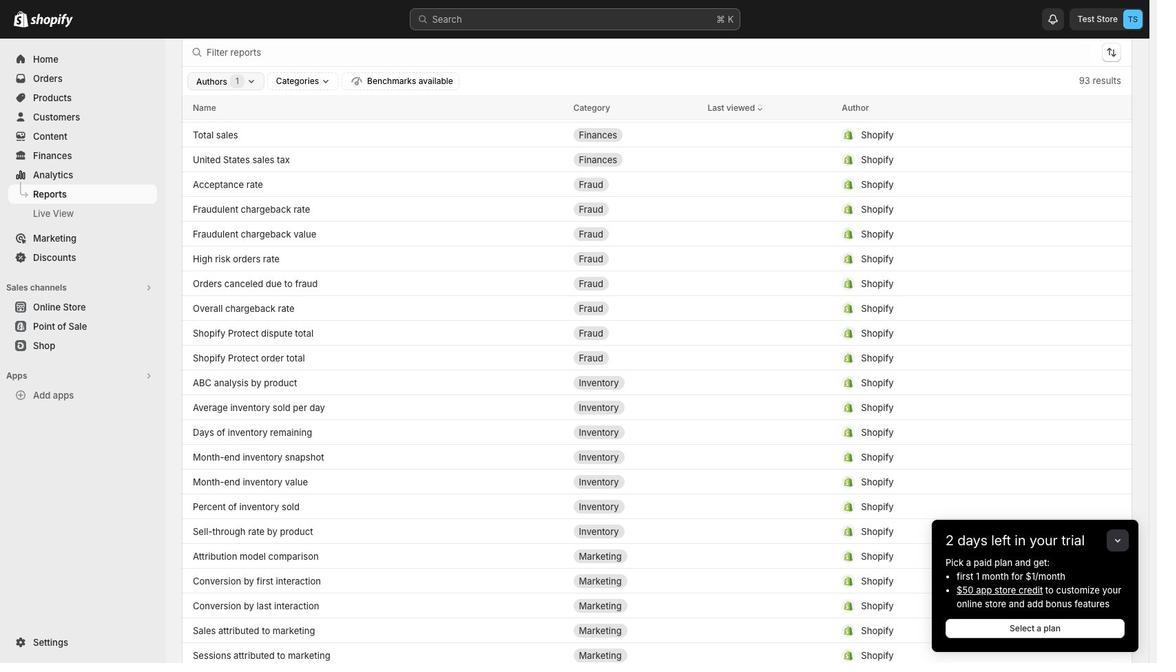 Task type: vqa. For each thing, say whether or not it's contained in the screenshot.
the
no



Task type: locate. For each thing, give the bounding box(es) containing it.
16 row from the top
[[182, 345, 1133, 370]]

5 row from the top
[[182, 95, 1133, 120]]

4 row from the top
[[182, 72, 1133, 97]]

9 row from the top
[[182, 172, 1133, 196]]

11 row from the top
[[182, 221, 1133, 246]]

row
[[182, 0, 1133, 23], [182, 23, 1133, 48], [182, 48, 1133, 72], [182, 72, 1133, 97], [182, 95, 1133, 120], [182, 97, 1133, 122], [182, 122, 1133, 147], [182, 147, 1133, 172], [182, 172, 1133, 196], [182, 196, 1133, 221], [182, 221, 1133, 246], [182, 246, 1133, 271], [182, 271, 1133, 296], [182, 296, 1133, 321], [182, 321, 1133, 345], [182, 345, 1133, 370], [182, 370, 1133, 395], [182, 395, 1133, 420], [182, 420, 1133, 445], [182, 445, 1133, 469], [182, 469, 1133, 494], [182, 494, 1133, 519], [182, 519, 1133, 544], [182, 544, 1133, 569], [182, 569, 1133, 593], [182, 593, 1133, 618], [182, 618, 1133, 643], [182, 643, 1133, 664]]

17 row from the top
[[182, 370, 1133, 395]]

7 row from the top
[[182, 122, 1133, 147]]

20 row from the top
[[182, 445, 1133, 469]]

25 row from the top
[[182, 569, 1133, 593]]

12 row from the top
[[182, 246, 1133, 271]]

2 row from the top
[[182, 23, 1133, 48]]

23 row from the top
[[182, 519, 1133, 544]]

15 row from the top
[[182, 321, 1133, 345]]

cell
[[193, 0, 563, 22], [574, 0, 697, 22], [708, 0, 831, 22], [843, 0, 1089, 22], [574, 24, 697, 47], [708, 24, 831, 47], [843, 24, 1089, 47], [574, 49, 697, 71], [708, 49, 831, 71], [843, 49, 1089, 71], [574, 74, 697, 96], [708, 74, 831, 96], [843, 74, 1089, 96], [574, 99, 697, 121], [708, 99, 831, 121], [843, 99, 1089, 121], [574, 124, 697, 146], [708, 124, 831, 146], [843, 124, 1089, 146], [574, 149, 697, 171], [843, 149, 1089, 171], [574, 173, 697, 195], [708, 173, 831, 195], [843, 173, 1089, 195], [574, 198, 697, 220], [843, 198, 1089, 220], [574, 223, 697, 245], [708, 223, 831, 245], [843, 223, 1089, 245], [574, 248, 697, 270], [843, 248, 1089, 270], [574, 273, 697, 295], [708, 273, 831, 295], [843, 273, 1089, 295], [574, 297, 697, 319], [843, 297, 1089, 319], [574, 322, 697, 344], [708, 322, 831, 344], [843, 322, 1089, 344], [574, 347, 697, 369], [843, 347, 1089, 369], [574, 372, 697, 394], [708, 372, 831, 394], [843, 372, 1089, 394], [574, 397, 697, 419], [843, 397, 1089, 419], [574, 421, 697, 444], [708, 421, 831, 444], [843, 421, 1089, 444], [574, 446, 697, 468], [843, 446, 1089, 468], [574, 471, 697, 493], [708, 471, 831, 493], [843, 471, 1089, 493], [574, 496, 697, 518], [843, 496, 1089, 518], [574, 521, 697, 543], [708, 521, 831, 543], [843, 521, 1089, 543], [574, 546, 697, 568], [843, 546, 1089, 568], [574, 570, 697, 592], [708, 570, 831, 592], [843, 570, 1089, 592], [574, 595, 697, 617], [843, 595, 1089, 617], [574, 620, 697, 642], [708, 620, 831, 642], [843, 620, 1089, 642], [574, 645, 697, 664], [843, 645, 1089, 664]]

10 row from the top
[[182, 196, 1133, 221]]

27 row from the top
[[182, 618, 1133, 643]]



Task type: describe. For each thing, give the bounding box(es) containing it.
Filter reports text field
[[207, 41, 1092, 63]]

24 row from the top
[[182, 544, 1133, 569]]

21 row from the top
[[182, 469, 1133, 494]]

28 row from the top
[[182, 643, 1133, 664]]

22 row from the top
[[182, 494, 1133, 519]]

test store image
[[1124, 10, 1144, 29]]

6 row from the top
[[182, 97, 1133, 122]]

3 row from the top
[[182, 48, 1133, 72]]

shopify image
[[14, 11, 28, 28]]

13 row from the top
[[182, 271, 1133, 296]]

26 row from the top
[[182, 593, 1133, 618]]

19 row from the top
[[182, 420, 1133, 445]]

14 row from the top
[[182, 296, 1133, 321]]

8 row from the top
[[182, 147, 1133, 172]]

18 row from the top
[[182, 395, 1133, 420]]

shopify image
[[30, 14, 73, 28]]

1 row from the top
[[182, 0, 1133, 23]]



